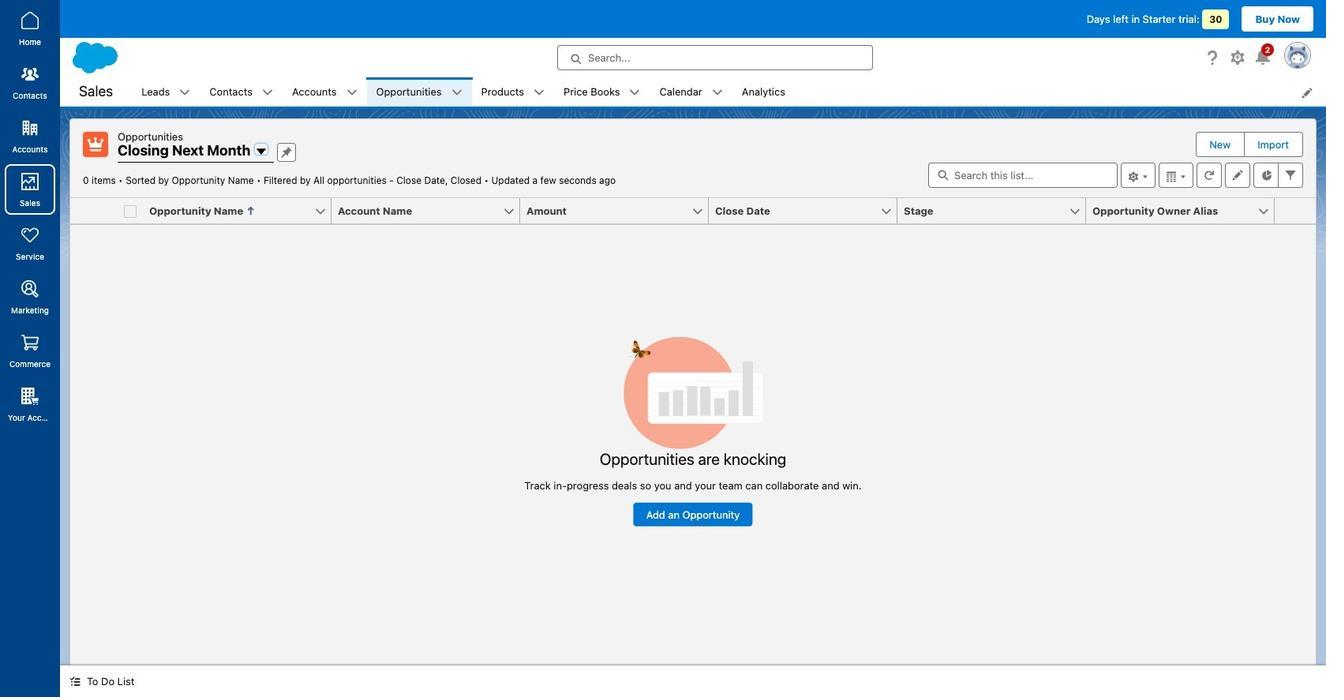 Task type: vqa. For each thing, say whether or not it's contained in the screenshot.
Opportunity Owner Alias element
yes



Task type: locate. For each thing, give the bounding box(es) containing it.
1 text default image from the left
[[179, 87, 191, 98]]

status
[[525, 337, 862, 526]]

1 horizontal spatial text default image
[[262, 87, 273, 98]]

close date element
[[709, 198, 907, 224]]

action image
[[1275, 198, 1316, 223]]

stage element
[[898, 198, 1096, 224]]

item number image
[[70, 198, 118, 223]]

text default image
[[179, 87, 191, 98], [262, 87, 273, 98], [712, 87, 723, 98]]

3 list item from the left
[[283, 77, 367, 107]]

account name element
[[332, 198, 530, 224]]

0 horizontal spatial text default image
[[179, 87, 191, 98]]

opportunity name element
[[143, 198, 341, 224]]

list item
[[132, 77, 200, 107], [200, 77, 283, 107], [283, 77, 367, 107], [367, 77, 472, 107], [472, 77, 554, 107], [554, 77, 650, 107], [650, 77, 732, 107]]

closing next month|opportunities|list view element
[[69, 118, 1317, 666]]

2 horizontal spatial text default image
[[712, 87, 723, 98]]

cell
[[118, 198, 143, 224]]

text default image
[[346, 87, 357, 98], [451, 87, 462, 98], [534, 87, 545, 98], [630, 87, 641, 98], [69, 676, 81, 687]]

4 list item from the left
[[367, 77, 472, 107]]

list
[[132, 77, 1326, 107]]

text default image for sixth list item from left
[[630, 87, 641, 98]]

3 text default image from the left
[[712, 87, 723, 98]]



Task type: describe. For each thing, give the bounding box(es) containing it.
opportunities image
[[83, 132, 108, 157]]

cell inside closing next month|opportunities|list view element
[[118, 198, 143, 224]]

amount element
[[520, 198, 718, 224]]

5 list item from the left
[[472, 77, 554, 107]]

action element
[[1275, 198, 1316, 224]]

text default image for 4th list item from the right
[[451, 87, 462, 98]]

2 text default image from the left
[[262, 87, 273, 98]]

opportunity owner alias element
[[1086, 198, 1285, 224]]

7 list item from the left
[[650, 77, 732, 107]]

item number element
[[70, 198, 118, 224]]

2 list item from the left
[[200, 77, 283, 107]]

Search Closing Next Month list view. search field
[[928, 163, 1118, 188]]

6 list item from the left
[[554, 77, 650, 107]]

text default image for 5th list item from right
[[346, 87, 357, 98]]

1 list item from the left
[[132, 77, 200, 107]]

closing next month status
[[83, 174, 491, 186]]

text default image for third list item from the right
[[534, 87, 545, 98]]



